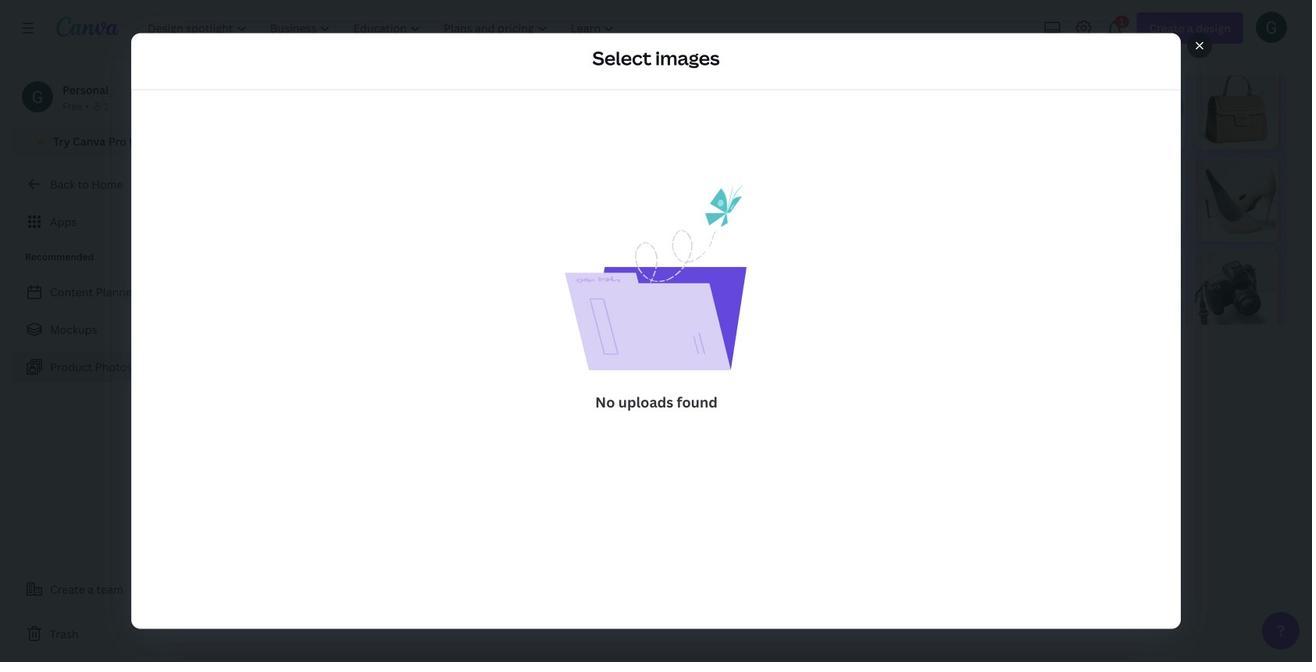 Task type: vqa. For each thing, say whether or not it's contained in the screenshot.
are to the left
no



Task type: locate. For each thing, give the bounding box(es) containing it.
list
[[13, 277, 203, 383]]

tab list
[[632, 46, 680, 77]]



Task type: describe. For each thing, give the bounding box(es) containing it.
product photos" image
[[955, 75, 1288, 325]]

top level navigation element
[[138, 13, 628, 44]]



